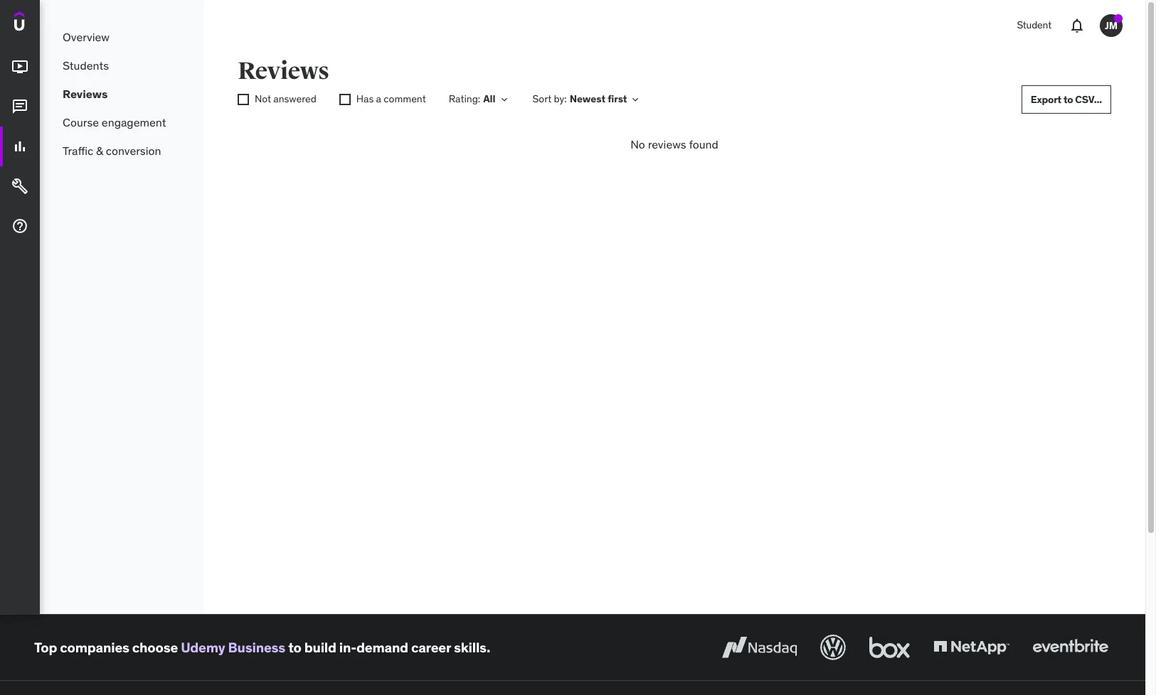 Task type: describe. For each thing, give the bounding box(es) containing it.
build
[[304, 639, 337, 657]]

top companies choose udemy business to build in-demand career skills.
[[34, 639, 490, 657]]

by:
[[554, 93, 567, 105]]

no reviews found
[[631, 137, 719, 152]]

export
[[1031, 93, 1062, 106]]

students link
[[40, 51, 204, 80]]

traffic
[[63, 144, 93, 158]]

udemy business link
[[181, 639, 285, 657]]

2 medium image from the top
[[11, 98, 28, 115]]

sort
[[533, 93, 552, 105]]

all
[[483, 93, 496, 105]]

in-
[[339, 639, 357, 657]]

answered
[[273, 93, 317, 105]]

udemy
[[181, 639, 225, 657]]

choose
[[132, 639, 178, 657]]

sort by: newest first
[[533, 93, 627, 105]]

first
[[608, 93, 627, 105]]

student
[[1017, 19, 1052, 31]]

nasdaq image
[[719, 633, 801, 664]]

course engagement link
[[40, 108, 204, 137]]

top
[[34, 639, 57, 657]]

&
[[96, 144, 103, 158]]

student link
[[1009, 9, 1060, 43]]

traffic & conversion link
[[40, 137, 204, 165]]

volkswagen image
[[818, 633, 849, 664]]

box image
[[866, 633, 914, 664]]

1 medium image from the top
[[11, 58, 28, 76]]

career
[[411, 639, 451, 657]]

newest
[[570, 93, 606, 105]]

notifications image
[[1069, 17, 1086, 34]]

reviews link
[[40, 80, 204, 108]]

a
[[376, 93, 381, 105]]

found
[[689, 137, 719, 152]]



Task type: vqa. For each thing, say whether or not it's contained in the screenshot.
JM
yes



Task type: locate. For each thing, give the bounding box(es) containing it.
to inside export to csv... button
[[1064, 93, 1073, 106]]

1 vertical spatial medium image
[[11, 98, 28, 115]]

overview link
[[40, 23, 204, 51]]

netapp image
[[931, 633, 1013, 664]]

to left csv...
[[1064, 93, 1073, 106]]

medium image left course
[[11, 98, 28, 115]]

demand
[[357, 639, 408, 657]]

reviews up not answered
[[238, 56, 329, 86]]

udemy image
[[14, 11, 79, 36]]

0 horizontal spatial xsmall image
[[238, 94, 249, 105]]

skills.
[[454, 639, 490, 657]]

has a comment
[[356, 93, 426, 105]]

csv...
[[1076, 93, 1102, 106]]

1 medium image from the top
[[11, 178, 28, 195]]

0 horizontal spatial to
[[288, 639, 302, 657]]

1 horizontal spatial xsmall image
[[339, 94, 351, 105]]

1 xsmall image from the left
[[630, 94, 642, 105]]

rating: all
[[449, 93, 496, 105]]

overview
[[63, 30, 110, 44]]

business
[[228, 639, 285, 657]]

0 vertical spatial to
[[1064, 93, 1073, 106]]

2 horizontal spatial xsmall image
[[630, 94, 642, 105]]

xsmall image right first in the right of the page
[[630, 94, 642, 105]]

course
[[63, 115, 99, 129]]

1 horizontal spatial reviews
[[238, 56, 329, 86]]

comment
[[384, 93, 426, 105]]

0 vertical spatial medium image
[[11, 178, 28, 195]]

companies
[[60, 639, 129, 657]]

2 xsmall image from the left
[[238, 94, 249, 105]]

no
[[631, 137, 645, 152]]

export to csv... button
[[1022, 85, 1112, 114]]

1 vertical spatial to
[[288, 639, 302, 657]]

students
[[63, 58, 109, 72]]

2 medium image from the top
[[11, 218, 28, 235]]

reviews inside 'link'
[[63, 87, 108, 101]]

xsmall image for has a comment
[[339, 94, 351, 105]]

to left build
[[288, 639, 302, 657]]

3 medium image from the top
[[11, 138, 28, 155]]

0 horizontal spatial reviews
[[63, 87, 108, 101]]

eventbrite image
[[1030, 633, 1112, 664]]

medium image
[[11, 58, 28, 76], [11, 98, 28, 115], [11, 138, 28, 155]]

jm
[[1105, 19, 1118, 32]]

reviews
[[238, 56, 329, 86], [63, 87, 108, 101]]

rating:
[[449, 93, 480, 105]]

not answered
[[255, 93, 317, 105]]

traffic & conversion
[[63, 144, 161, 158]]

xsmall image left has at the top left of page
[[339, 94, 351, 105]]

jm link
[[1095, 9, 1129, 43]]

0 vertical spatial medium image
[[11, 58, 28, 76]]

not
[[255, 93, 271, 105]]

medium image
[[11, 178, 28, 195], [11, 218, 28, 235]]

has
[[356, 93, 374, 105]]

1 vertical spatial medium image
[[11, 218, 28, 235]]

course engagement
[[63, 115, 166, 129]]

2 vertical spatial medium image
[[11, 138, 28, 155]]

conversion
[[106, 144, 161, 158]]

export to csv...
[[1031, 93, 1102, 106]]

xsmall image for not answered
[[238, 94, 249, 105]]

3 xsmall image from the left
[[339, 94, 351, 105]]

1 horizontal spatial to
[[1064, 93, 1073, 106]]

you have alerts image
[[1114, 14, 1123, 23]]

medium image left traffic
[[11, 138, 28, 155]]

xsmall image
[[499, 94, 510, 105]]

xsmall image left not
[[238, 94, 249, 105]]

engagement
[[102, 115, 166, 129]]

xsmall image
[[630, 94, 642, 105], [238, 94, 249, 105], [339, 94, 351, 105]]

medium image down the udemy 'image'
[[11, 58, 28, 76]]

to
[[1064, 93, 1073, 106], [288, 639, 302, 657]]

reviews
[[648, 137, 686, 152]]

reviews down students
[[63, 87, 108, 101]]



